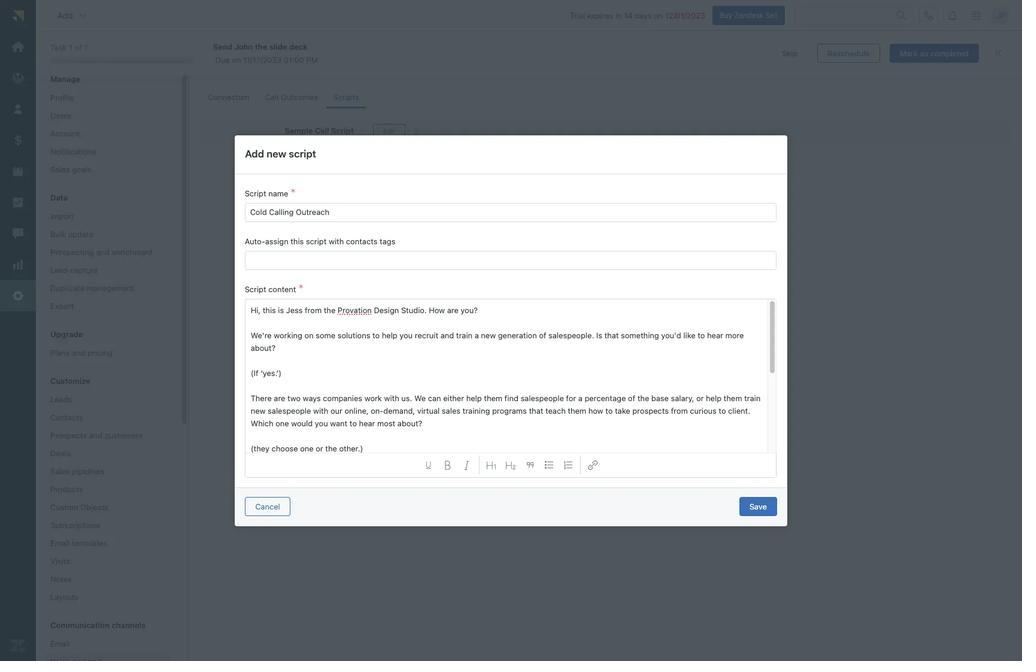 Task type: vqa. For each thing, say whether or not it's contained in the screenshot.
left with
yes



Task type: describe. For each thing, give the bounding box(es) containing it.
can
[[428, 393, 441, 403]]

work
[[365, 393, 382, 403]]

products
[[50, 484, 83, 494]]

0 vertical spatial new
[[267, 148, 286, 160]]

we're working on some solutions to help you recruit and train a new generation of salespeople. is that something you'd like to hear more about?
[[251, 330, 746, 352]]

bullet list image
[[545, 460, 554, 470]]

expires
[[587, 11, 614, 20]]

bell image
[[948, 11, 958, 20]]

studio.
[[401, 305, 427, 315]]

demand,
[[384, 406, 415, 415]]

import link
[[46, 208, 170, 224]]

to down online,
[[350, 418, 357, 428]]

'yes.')
[[261, 368, 282, 378]]

about? inside we're working on some solutions to help you recruit and train a new generation of salespeople. is that something you'd like to hear more about?
[[251, 343, 276, 352]]

that inside we're working on some solutions to help you recruit and train a new generation of salespeople. is that something you'd like to hear more about?
[[605, 330, 619, 340]]

sales for sales goals
[[50, 165, 70, 174]]

pipelines
[[72, 466, 104, 476]]

script for script name
[[245, 188, 267, 198]]

add new script
[[245, 148, 316, 160]]

communication
[[50, 620, 110, 630]]

channels
[[112, 620, 146, 630]]

deals link
[[46, 446, 170, 461]]

auto-assign this script with contacts tags
[[245, 236, 396, 246]]

mark as completed button
[[890, 44, 979, 63]]

prospecting and enrichment link
[[46, 244, 170, 260]]

edit
[[383, 127, 395, 135]]

trash image
[[413, 128, 420, 134]]

call outcomes link
[[258, 87, 325, 108]]

0 horizontal spatial salespeople
[[268, 406, 311, 415]]

sales goals
[[50, 165, 91, 174]]

save
[[750, 502, 767, 511]]

chevron down image
[[78, 11, 87, 20]]

hear inside we're working on some solutions to help you recruit and train a new generation of salespeople. is that something you'd like to hear more about?
[[708, 330, 724, 340]]

train inside we're working on some solutions to help you recruit and train a new generation of salespeople. is that something you'd like to hear more about?
[[456, 330, 473, 340]]

1 vertical spatial one
[[300, 444, 314, 453]]

Script name field
[[250, 203, 772, 221]]

script for script content
[[245, 284, 267, 294]]

task 1 of 1
[[50, 43, 88, 52]]

new inside we're working on some solutions to help you recruit and train a new generation of salespeople. is that something you'd like to hear more about?
[[481, 330, 496, 340]]

on-
[[371, 406, 384, 415]]

subscriptions
[[50, 520, 100, 530]]

communication channels
[[50, 620, 146, 630]]

sales pipelines
[[50, 466, 104, 476]]

john
[[234, 42, 253, 51]]

none text field containing hi, this is jess from the provation design studio. how are you?
[[251, 304, 763, 606]]

1 horizontal spatial with
[[329, 236, 344, 246]]

0 vertical spatial script
[[331, 126, 354, 135]]

outcomes
[[281, 92, 318, 102]]

0 horizontal spatial from
[[305, 305, 322, 315]]

curious
[[690, 406, 717, 415]]

assign
[[265, 236, 289, 246]]

send john the slide deck link
[[213, 41, 750, 52]]

2 1 from the left
[[84, 43, 88, 52]]

online,
[[345, 406, 369, 415]]

(they choose one or the other.)
[[251, 444, 363, 453]]

zendesk products image
[[972, 11, 981, 20]]

name
[[269, 188, 289, 198]]

choose
[[272, 444, 298, 453]]

prospecting and enrichment
[[50, 247, 153, 257]]

2 horizontal spatial with
[[384, 393, 400, 403]]

customize
[[50, 376, 90, 386]]

to down percentage
[[606, 406, 613, 415]]

products link
[[46, 481, 170, 497]]

notifications link
[[46, 144, 170, 159]]

one inside the there are two ways companies work with us. we can either help them find salespeople for a percentage of the base salary, or help them train new salespeople with our online, on-demand, virtual sales training programs that teach them how to take prospects from curious to client. which one would you want to hear most about?
[[276, 418, 289, 428]]

for
[[566, 393, 576, 403]]

save button
[[739, 497, 777, 516]]

1 horizontal spatial this
[[291, 236, 304, 246]]

sample call script
[[285, 126, 354, 135]]

1 horizontal spatial them
[[568, 406, 587, 415]]

pricing
[[88, 348, 113, 358]]

2 horizontal spatial them
[[724, 393, 743, 403]]

contacts inside voice and text call your leads and contacts directly from sell. learn about
[[272, 65, 303, 74]]

bulk update link
[[46, 226, 170, 242]]

and for customers
[[89, 431, 102, 440]]

sell.
[[354, 65, 369, 74]]

that inside the there are two ways companies work with us. we can either help them find salespeople for a percentage of the base salary, or help them train new salespeople with our online, on-demand, virtual sales training programs that teach them how to take prospects from curious to client. which one would you want to hear most about?
[[529, 406, 544, 415]]

heading2 image
[[506, 460, 516, 470]]

leads
[[235, 65, 254, 74]]

like
[[684, 330, 696, 340]]

mark as completed
[[900, 48, 969, 58]]

reschedule button
[[817, 44, 880, 63]]

most
[[378, 418, 396, 428]]

11/17/2023
[[243, 55, 282, 65]]

1 horizontal spatial call
[[265, 92, 279, 102]]

cancel image
[[993, 49, 1003, 58]]

bold image
[[443, 460, 453, 470]]

hi, this is jess from the provation design studio. how are you?
[[251, 305, 478, 315]]

there are two ways companies work with us. we can either help them find salespeople for a percentage of the base salary, or help them train new salespeople with our online, on-demand, virtual sales training programs that teach them how to take prospects from curious to client. which one would you want to hear most about?
[[251, 393, 763, 428]]

0 horizontal spatial them
[[484, 393, 503, 403]]

buy zendesk sell button
[[712, 6, 785, 25]]

and for enrichment
[[96, 247, 110, 257]]

jp
[[996, 10, 1006, 20]]

on inside send john the slide deck due on 11/17/2023 01:00 pm
[[232, 55, 241, 65]]

1 vertical spatial this
[[263, 305, 276, 315]]

jp button
[[991, 6, 1010, 25]]

about? inside the there are two ways companies work with us. we can either help them find salespeople for a percentage of the base salary, or help them train new salespeople with our online, on-demand, virtual sales training programs that teach them how to take prospects from curious to client. which one would you want to hear most about?
[[398, 418, 423, 428]]

generation
[[498, 330, 537, 340]]

edit button
[[373, 124, 406, 138]]

add button
[[48, 3, 97, 27]]

content
[[269, 284, 296, 294]]

you?
[[461, 305, 478, 315]]

2 horizontal spatial help
[[706, 393, 722, 403]]

the left other.)
[[326, 444, 337, 453]]

skip
[[782, 48, 798, 58]]

upgrade
[[50, 329, 83, 339]]

want
[[330, 418, 348, 428]]

plans
[[50, 348, 70, 358]]

italic image
[[463, 460, 472, 470]]

email templates
[[50, 538, 108, 548]]

export
[[50, 301, 74, 311]]

salespeople.
[[549, 330, 594, 340]]

and for pricing
[[72, 348, 86, 358]]

of inside we're working on some solutions to help you recruit and train a new generation of salespeople. is that something you'd like to hear more about?
[[539, 330, 547, 340]]

enrichment
[[112, 247, 153, 257]]

(if
[[251, 368, 259, 378]]

ways
[[303, 393, 321, 403]]

link image
[[588, 460, 598, 470]]

1 vertical spatial script
[[306, 236, 327, 246]]

provation
[[338, 305, 372, 315]]

call inside voice and text call your leads and contacts directly from sell. learn about
[[201, 65, 214, 74]]

there
[[251, 393, 272, 403]]

export link
[[46, 298, 170, 314]]

2 horizontal spatial call
[[315, 126, 329, 135]]

solutions
[[338, 330, 371, 340]]

list number image
[[564, 460, 573, 470]]

email for email
[[50, 639, 70, 649]]



Task type: locate. For each thing, give the bounding box(es) containing it.
that
[[605, 330, 619, 340], [529, 406, 544, 415]]

on inside we're working on some solutions to help you recruit and train a new generation of salespeople. is that something you'd like to hear more about?
[[305, 330, 314, 340]]

and up leads
[[238, 45, 262, 61]]

pm
[[306, 55, 318, 65]]

our
[[331, 406, 343, 415]]

one
[[276, 418, 289, 428], [300, 444, 314, 453]]

us.
[[402, 393, 413, 403]]

add for add new script
[[245, 148, 264, 160]]

call left outcomes
[[265, 92, 279, 102]]

sales left goals
[[50, 165, 70, 174]]

with left 'tags'
[[329, 236, 344, 246]]

0 vertical spatial add
[[57, 10, 73, 20]]

1 vertical spatial or
[[316, 444, 324, 453]]

asterisk image right name
[[291, 188, 296, 198]]

search image
[[897, 11, 907, 20]]

is
[[278, 305, 284, 315]]

directly
[[305, 65, 332, 74]]

how
[[589, 406, 604, 415]]

hear down the on-
[[359, 418, 375, 428]]

1 horizontal spatial from
[[335, 65, 351, 74]]

train up client. on the right bottom of page
[[745, 393, 761, 403]]

profile link
[[46, 90, 170, 106]]

0 horizontal spatial or
[[316, 444, 324, 453]]

add for add
[[57, 10, 73, 20]]

1 horizontal spatial asterisk image
[[299, 284, 304, 294]]

new down there
[[251, 406, 266, 415]]

0 vertical spatial call
[[201, 65, 214, 74]]

0 horizontal spatial 1
[[69, 43, 73, 52]]

of right task
[[75, 43, 82, 52]]

0 vertical spatial are
[[447, 305, 459, 315]]

new inside the there are two ways companies work with us. we can either help them find salespeople for a percentage of the base salary, or help them train new salespeople with our online, on-demand, virtual sales training programs that teach them how to take prospects from curious to client. which one would you want to hear most about?
[[251, 406, 266, 415]]

your
[[216, 65, 232, 74]]

1 horizontal spatial that
[[605, 330, 619, 340]]

script right assign
[[306, 236, 327, 246]]

layouts link
[[46, 589, 170, 605]]

0 vertical spatial sales
[[50, 165, 70, 174]]

heading1 image
[[487, 460, 497, 470]]

custom objects link
[[46, 499, 170, 515]]

2 sales from the top
[[50, 466, 70, 476]]

0 horizontal spatial you
[[315, 418, 328, 428]]

salespeople down two on the left bottom of page
[[268, 406, 311, 415]]

1 horizontal spatial one
[[300, 444, 314, 453]]

on up leads
[[232, 55, 241, 65]]

0 horizontal spatial asterisk image
[[291, 188, 296, 198]]

that right 'is'
[[605, 330, 619, 340]]

you left "want"
[[315, 418, 328, 428]]

or inside the there are two ways companies work with us. we can either help them find salespeople for a percentage of the base salary, or help them train new salespeople with our online, on-demand, virtual sales training programs that teach them how to take prospects from curious to client. which one would you want to hear most about?
[[697, 393, 704, 403]]

skip button
[[772, 44, 808, 63]]

asterisk image
[[291, 188, 296, 198], [299, 284, 304, 294]]

1 horizontal spatial train
[[745, 393, 761, 403]]

0 vertical spatial this
[[291, 236, 304, 246]]

2 vertical spatial call
[[315, 126, 329, 135]]

0 horizontal spatial that
[[529, 406, 544, 415]]

task
[[50, 43, 67, 52]]

from
[[335, 65, 351, 74], [305, 305, 322, 315], [671, 406, 688, 415]]

script up hi,
[[245, 284, 267, 294]]

something
[[621, 330, 659, 340]]

1 vertical spatial you
[[315, 418, 328, 428]]

1 horizontal spatial add
[[245, 148, 264, 160]]

script down "sample"
[[289, 148, 316, 160]]

from inside voice and text call your leads and contacts directly from sell. learn about
[[335, 65, 351, 74]]

0 vertical spatial that
[[605, 330, 619, 340]]

text
[[265, 45, 291, 61]]

about
[[394, 65, 414, 74]]

help up training
[[467, 393, 482, 403]]

2 horizontal spatial of
[[628, 393, 636, 403]]

from right jess
[[305, 305, 322, 315]]

0 vertical spatial with
[[329, 236, 344, 246]]

1 horizontal spatial you
[[400, 330, 413, 340]]

hear inside the there are two ways companies work with us. we can either help them find salespeople for a percentage of the base salary, or help them train new salespeople with our online, on-demand, virtual sales training programs that teach them how to take prospects from curious to client. which one would you want to hear most about?
[[359, 418, 375, 428]]

and inside we're working on some solutions to help you recruit and train a new generation of salespeople. is that something you'd like to hear more about?
[[441, 330, 454, 340]]

would
[[291, 418, 313, 428]]

connection link
[[201, 87, 257, 108]]

mark
[[900, 48, 918, 58]]

on left some
[[305, 330, 314, 340]]

0 horizontal spatial contacts
[[272, 65, 303, 74]]

0 vertical spatial on
[[654, 11, 663, 20]]

1 vertical spatial from
[[305, 305, 322, 315]]

script left name
[[245, 188, 267, 198]]

script name
[[245, 188, 289, 198]]

to left client. on the right bottom of page
[[719, 406, 726, 415]]

them left find
[[484, 393, 503, 403]]

0 vertical spatial a
[[475, 330, 479, 340]]

0 horizontal spatial of
[[75, 43, 82, 52]]

email up visits
[[50, 538, 70, 548]]

script
[[289, 148, 316, 160], [306, 236, 327, 246]]

cancel
[[255, 502, 280, 511]]

1 horizontal spatial salespeople
[[521, 393, 564, 403]]

you inside we're working on some solutions to help you recruit and train a new generation of salespeople. is that something you'd like to hear more about?
[[400, 330, 413, 340]]

of up take
[[628, 393, 636, 403]]

duplicate management
[[50, 283, 134, 293]]

and down 11/17/2023
[[256, 65, 269, 74]]

0 vertical spatial one
[[276, 418, 289, 428]]

subscriptions link
[[46, 517, 170, 533]]

0 vertical spatial asterisk image
[[291, 188, 296, 198]]

1 vertical spatial of
[[539, 330, 547, 340]]

lead capture link
[[46, 262, 170, 278]]

the left the provation
[[324, 305, 336, 315]]

email down communication
[[50, 639, 70, 649]]

salespeople up the teach
[[521, 393, 564, 403]]

email templates link
[[46, 535, 170, 551]]

1 horizontal spatial help
[[467, 393, 482, 403]]

the inside send john the slide deck due on 11/17/2023 01:00 pm
[[255, 42, 267, 51]]

you'd
[[662, 330, 682, 340]]

learn
[[371, 65, 391, 74]]

1 vertical spatial that
[[529, 406, 544, 415]]

plans and pricing link
[[46, 345, 170, 361]]

are left two on the left bottom of page
[[274, 393, 286, 403]]

1 vertical spatial train
[[745, 393, 761, 403]]

0 vertical spatial from
[[335, 65, 351, 74]]

12/01/2023
[[665, 11, 705, 20]]

them up client. on the right bottom of page
[[724, 393, 743, 403]]

0 vertical spatial salespeople
[[521, 393, 564, 403]]

of inside the there are two ways companies work with us. we can either help them find salespeople for a percentage of the base salary, or help them train new salespeople with our online, on-demand, virtual sales training programs that teach them how to take prospects from curious to client. which one would you want to hear most about?
[[628, 393, 636, 403]]

duplicate management link
[[46, 280, 170, 296]]

1 vertical spatial asterisk image
[[299, 284, 304, 294]]

lead capture
[[50, 265, 98, 275]]

script
[[331, 126, 354, 135], [245, 188, 267, 198], [245, 284, 267, 294]]

are inside the there are two ways companies work with us. we can either help them find salespeople for a percentage of the base salary, or help them train new salespeople with our online, on-demand, virtual sales training programs that teach them how to take prospects from curious to client. which one would you want to hear most about?
[[274, 393, 286, 403]]

as
[[920, 48, 928, 58]]

1 horizontal spatial are
[[447, 305, 459, 315]]

management
[[87, 283, 134, 293]]

find
[[505, 393, 519, 403]]

send
[[213, 42, 232, 51]]

and right plans
[[72, 348, 86, 358]]

0 vertical spatial script
[[289, 148, 316, 160]]

add up script name
[[245, 148, 264, 160]]

this left is
[[263, 305, 276, 315]]

prospects and customers
[[50, 431, 143, 440]]

to right like
[[698, 330, 705, 340]]

the up 11/17/2023
[[255, 42, 267, 51]]

0 horizontal spatial about?
[[251, 343, 276, 352]]

0 horizontal spatial call
[[201, 65, 214, 74]]

completed
[[930, 48, 969, 58]]

email link
[[46, 636, 170, 652]]

2 horizontal spatial on
[[654, 11, 663, 20]]

import
[[50, 211, 74, 221]]

1 vertical spatial add
[[245, 148, 264, 160]]

sales for sales pipelines
[[50, 466, 70, 476]]

email for email templates
[[50, 538, 70, 548]]

2 vertical spatial of
[[628, 393, 636, 403]]

0 horizontal spatial with
[[314, 406, 329, 415]]

1 vertical spatial call
[[265, 92, 279, 102]]

on right days at the top of the page
[[654, 11, 663, 20]]

this right assign
[[291, 236, 304, 246]]

1 horizontal spatial on
[[305, 330, 314, 340]]

one left would
[[276, 418, 289, 428]]

deck
[[289, 42, 308, 51]]

0 vertical spatial contacts
[[272, 65, 303, 74]]

2 vertical spatial script
[[245, 284, 267, 294]]

notifications
[[50, 147, 96, 156]]

1 horizontal spatial 1
[[84, 43, 88, 52]]

on
[[654, 11, 663, 20], [232, 55, 241, 65], [305, 330, 314, 340]]

1 vertical spatial with
[[384, 393, 400, 403]]

1 sales from the top
[[50, 165, 70, 174]]

scripts link
[[326, 87, 366, 108]]

contacts down the 01:00
[[272, 65, 303, 74]]

is
[[597, 330, 603, 340]]

1 horizontal spatial of
[[539, 330, 547, 340]]

add inside button
[[57, 10, 73, 20]]

from inside the there are two ways companies work with us. we can either help them find salespeople for a percentage of the base salary, or help them train new salespeople with our online, on-demand, virtual sales training programs that teach them how to take prospects from curious to client. which one would you want to hear most about?
[[671, 406, 688, 415]]

with up demand,
[[384, 393, 400, 403]]

1 1 from the left
[[69, 43, 73, 52]]

None field
[[68, 45, 162, 56]]

you left recruit
[[400, 330, 413, 340]]

prospects and customers link
[[46, 428, 170, 443]]

plans and pricing
[[50, 348, 113, 358]]

working
[[274, 330, 303, 340]]

None text field
[[251, 304, 763, 606]]

sales goals link
[[46, 162, 170, 177]]

two
[[288, 393, 301, 403]]

0 vertical spatial or
[[697, 393, 704, 403]]

help inside we're working on some solutions to help you recruit and train a new generation of salespeople. is that something you'd like to hear more about?
[[382, 330, 398, 340]]

1 horizontal spatial new
[[267, 148, 286, 160]]

sales down deals
[[50, 466, 70, 476]]

and for text
[[238, 45, 262, 61]]

quote image
[[525, 460, 535, 470]]

1 vertical spatial new
[[481, 330, 496, 340]]

1 horizontal spatial or
[[697, 393, 704, 403]]

train inside the there are two ways companies work with us. we can either help them find salespeople for a percentage of the base salary, or help them train new salespeople with our online, on-demand, virtual sales training programs that teach them how to take prospects from curious to client. which one would you want to hear most about?
[[745, 393, 761, 403]]

contacts left 'tags'
[[346, 236, 378, 246]]

we're
[[251, 330, 272, 340]]

a inside we're working on some solutions to help you recruit and train a new generation of salespeople. is that something you'd like to hear more about?
[[475, 330, 479, 340]]

deals
[[50, 449, 71, 458]]

new down "sample"
[[267, 148, 286, 160]]

sales inside sales pipelines 'link'
[[50, 466, 70, 476]]

2 vertical spatial new
[[251, 406, 266, 415]]

the inside the there are two ways companies work with us. we can either help them find salespeople for a percentage of the base salary, or help them train new salespeople with our online, on-demand, virtual sales training programs that teach them how to take prospects from curious to client. which one would you want to hear most about?
[[638, 393, 650, 403]]

0 horizontal spatial help
[[382, 330, 398, 340]]

and down bulk update link
[[96, 247, 110, 257]]

manage
[[50, 74, 80, 84]]

about? down demand,
[[398, 418, 423, 428]]

asterisk image for script name
[[291, 188, 296, 198]]

train down you?
[[456, 330, 473, 340]]

0 horizontal spatial a
[[475, 330, 479, 340]]

with
[[329, 236, 344, 246], [384, 393, 400, 403], [314, 406, 329, 415]]

0 horizontal spatial are
[[274, 393, 286, 403]]

1 vertical spatial salespeople
[[268, 406, 311, 415]]

buy
[[720, 11, 732, 20]]

other.)
[[340, 444, 363, 453]]

1 vertical spatial are
[[274, 393, 286, 403]]

1 vertical spatial sales
[[50, 466, 70, 476]]

voice
[[201, 45, 235, 61]]

2 horizontal spatial from
[[671, 406, 688, 415]]

are right how
[[447, 305, 459, 315]]

email inside "link"
[[50, 538, 70, 548]]

new left generation
[[481, 330, 496, 340]]

about? down we're
[[251, 343, 276, 352]]

2 email from the top
[[50, 639, 70, 649]]

1 vertical spatial a
[[579, 393, 583, 403]]

a inside the there are two ways companies work with us. we can either help them find salespeople for a percentage of the base salary, or help them train new salespeople with our online, on-demand, virtual sales training programs that teach them how to take prospects from curious to client. which one would you want to hear most about?
[[579, 393, 583, 403]]

account
[[50, 129, 80, 138]]

bulk update
[[50, 229, 93, 239]]

some
[[316, 330, 336, 340]]

0 horizontal spatial train
[[456, 330, 473, 340]]

one right "choose" on the left of page
[[300, 444, 314, 453]]

of right generation
[[539, 330, 547, 340]]

or left other.)
[[316, 444, 324, 453]]

with down ways
[[314, 406, 329, 415]]

zendesk image
[[10, 638, 26, 653]]

1 horizontal spatial contacts
[[346, 236, 378, 246]]

a down you?
[[475, 330, 479, 340]]

visits
[[50, 556, 70, 566]]

call left your
[[201, 65, 214, 74]]

or up curious
[[697, 393, 704, 403]]

add left chevron down image
[[57, 10, 73, 20]]

tags
[[380, 236, 396, 246]]

1 vertical spatial contacts
[[346, 236, 378, 246]]

underline image
[[425, 461, 433, 469]]

1 horizontal spatial hear
[[708, 330, 724, 340]]

design
[[374, 305, 399, 315]]

sales inside sales goals link
[[50, 165, 70, 174]]

training
[[463, 406, 490, 415]]

help up curious
[[706, 393, 722, 403]]

to right 'solutions' at the left
[[373, 330, 380, 340]]

2 vertical spatial from
[[671, 406, 688, 415]]

them down for
[[568, 406, 587, 415]]

2 vertical spatial with
[[314, 406, 329, 415]]

0 vertical spatial of
[[75, 43, 82, 52]]

1 vertical spatial hear
[[359, 418, 375, 428]]

help down "design"
[[382, 330, 398, 340]]

1
[[69, 43, 73, 52], [84, 43, 88, 52]]

users link
[[46, 108, 170, 123]]

0 horizontal spatial one
[[276, 418, 289, 428]]

asterisk image right content on the left
[[299, 284, 304, 294]]

sales
[[50, 165, 70, 174], [50, 466, 70, 476]]

1 horizontal spatial about?
[[398, 418, 423, 428]]

calls image
[[924, 11, 934, 20]]

2 vertical spatial on
[[305, 330, 314, 340]]

hi,
[[251, 305, 261, 315]]

asterisk image for script content
[[299, 284, 304, 294]]

0 vertical spatial you
[[400, 330, 413, 340]]

hear left more
[[708, 330, 724, 340]]

script down scripts link
[[331, 126, 354, 135]]

1 vertical spatial about?
[[398, 418, 423, 428]]

sales
[[442, 406, 461, 415]]

from left the sell.
[[335, 65, 351, 74]]

0 horizontal spatial hear
[[359, 418, 375, 428]]

and right recruit
[[441, 330, 454, 340]]

contacts
[[50, 413, 83, 422]]

0 horizontal spatial add
[[57, 10, 73, 20]]

0 horizontal spatial on
[[232, 55, 241, 65]]

a right for
[[579, 393, 583, 403]]

custom objects
[[50, 502, 109, 512]]

send john the slide deck due on 11/17/2023 01:00 pm
[[213, 42, 318, 65]]

from down "salary,"
[[671, 406, 688, 415]]

0 horizontal spatial new
[[251, 406, 266, 415]]

call right "sample"
[[315, 126, 329, 135]]

0 horizontal spatial this
[[263, 305, 276, 315]]

you inside the there are two ways companies work with us. we can either help them find salespeople for a percentage of the base salary, or help them train new salespeople with our online, on-demand, virtual sales training programs that teach them how to take prospects from curious to client. which one would you want to hear most about?
[[315, 418, 328, 428]]

duplicate
[[50, 283, 85, 293]]

salespeople
[[521, 393, 564, 403], [268, 406, 311, 415]]

0 vertical spatial about?
[[251, 343, 276, 352]]

notes
[[50, 574, 72, 584]]

that left the teach
[[529, 406, 544, 415]]

and down 'contacts' link
[[89, 431, 102, 440]]

2 horizontal spatial new
[[481, 330, 496, 340]]

update
[[68, 229, 93, 239]]

a
[[475, 330, 479, 340], [579, 393, 583, 403]]

0 vertical spatial email
[[50, 538, 70, 548]]

the up prospects
[[638, 393, 650, 403]]

take
[[615, 406, 631, 415]]

1 horizontal spatial a
[[579, 393, 583, 403]]

1 email from the top
[[50, 538, 70, 548]]



